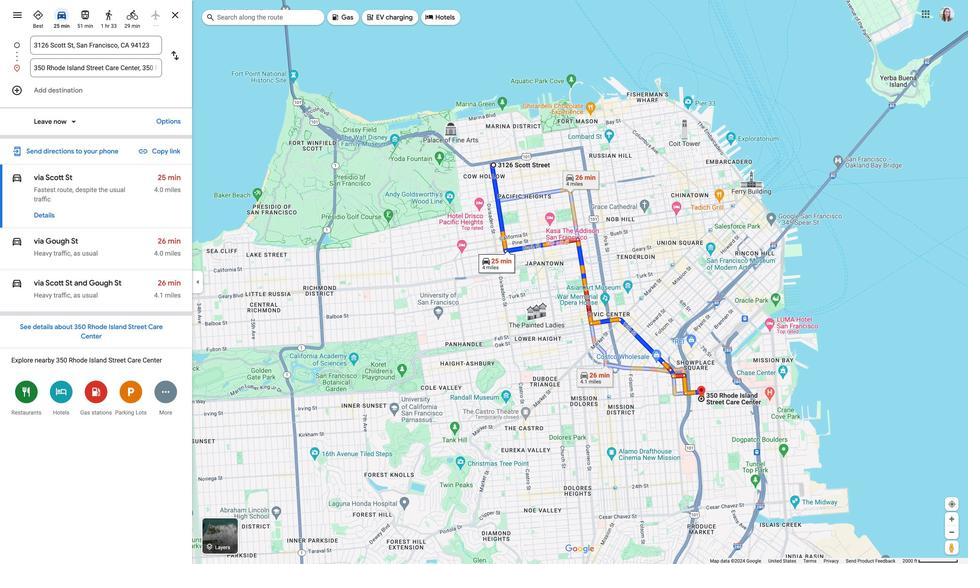 Task type: vqa. For each thing, say whether or not it's contained in the screenshot.
field in LIST ITEM
yes



Task type: describe. For each thing, give the bounding box(es) containing it.
none field destination 350 rhode island street care center, 350 rhode island st, san francisco, ca 94103
[[34, 58, 158, 77]]

best travel modes image
[[32, 9, 44, 21]]

option inside directions main content
[[34, 117, 68, 126]]

flights image
[[150, 9, 161, 21]]

transit image
[[80, 9, 91, 21]]

2 driving image from the top
[[11, 278, 23, 289]]

1 horizontal spatial driving image
[[56, 9, 67, 21]]

directions main content
[[0, 0, 192, 564]]

show your location image
[[948, 500, 956, 508]]

zoom in image
[[948, 516, 955, 523]]

1 driving image from the top
[[11, 236, 23, 247]]

zoom out image
[[948, 529, 955, 536]]

none radio 'cycling'
[[122, 6, 142, 30]]

Starting point 3126 Scott St, San Francisco, CA 94123 field
[[34, 40, 158, 51]]

none field starting point 3126 scott st, san francisco, ca 94123
[[34, 36, 158, 55]]

collapse side panel image
[[193, 277, 203, 287]]

walking image
[[103, 9, 114, 21]]

2 list item from the top
[[0, 58, 192, 77]]

none radio flights
[[146, 6, 166, 26]]

show street view coverage image
[[945, 541, 959, 555]]



Task type: locate. For each thing, give the bounding box(es) containing it.
driving image inside directions main content
[[11, 172, 23, 183]]

none field down starting point 3126 scott st, san francisco, ca 94123 field
[[34, 58, 158, 77]]

0 vertical spatial driving image
[[11, 236, 23, 247]]

0 horizontal spatial driving image
[[11, 172, 23, 183]]

1 none field from the top
[[34, 36, 158, 55]]

Destination 350 Rhode Island Street Care Center, 350 Rhode Island St, San Francisco, CA 94103 field
[[34, 62, 158, 73]]

none radio transit
[[75, 6, 95, 30]]

list item
[[0, 36, 208, 66], [0, 58, 192, 77]]

none radio inside google maps element
[[52, 6, 72, 30]]

1 vertical spatial none field
[[34, 58, 158, 77]]

3 none radio from the left
[[99, 6, 119, 30]]

4 none radio from the left
[[122, 6, 142, 30]]

option
[[34, 117, 68, 126]]

1 vertical spatial driving image
[[11, 278, 23, 289]]

None radio
[[52, 6, 72, 30]]

list
[[0, 36, 208, 77]]

google account: claire pajot  
(claire@adept.ai) image
[[939, 7, 954, 22]]

driving image
[[56, 9, 67, 21], [11, 172, 23, 183]]

driving image
[[11, 236, 23, 247], [11, 278, 23, 289]]

1 none radio from the left
[[28, 6, 48, 30]]

list item down walking option
[[0, 36, 208, 66]]

None radio
[[28, 6, 48, 30], [75, 6, 95, 30], [99, 6, 119, 30], [122, 6, 142, 30], [146, 6, 166, 26]]

0 vertical spatial none field
[[34, 36, 158, 55]]

1 list item from the top
[[0, 36, 208, 66]]

list inside google maps element
[[0, 36, 208, 77]]

none field up destination 350 rhode island street care center, 350 rhode island st, san francisco, ca 94103 field
[[34, 36, 158, 55]]

list item down starting point 3126 scott st, san francisco, ca 94123 field
[[0, 58, 192, 77]]

2 none field from the top
[[34, 58, 158, 77]]

2 none radio from the left
[[75, 6, 95, 30]]

5 none radio from the left
[[146, 6, 166, 26]]

cycling image
[[127, 9, 138, 21]]

0 vertical spatial driving image
[[56, 9, 67, 21]]

None field
[[34, 36, 158, 55], [34, 58, 158, 77]]

none radio walking
[[99, 6, 119, 30]]

1 vertical spatial driving image
[[11, 172, 23, 183]]

none radio best travel modes
[[28, 6, 48, 30]]

google maps element
[[0, 0, 968, 564]]



